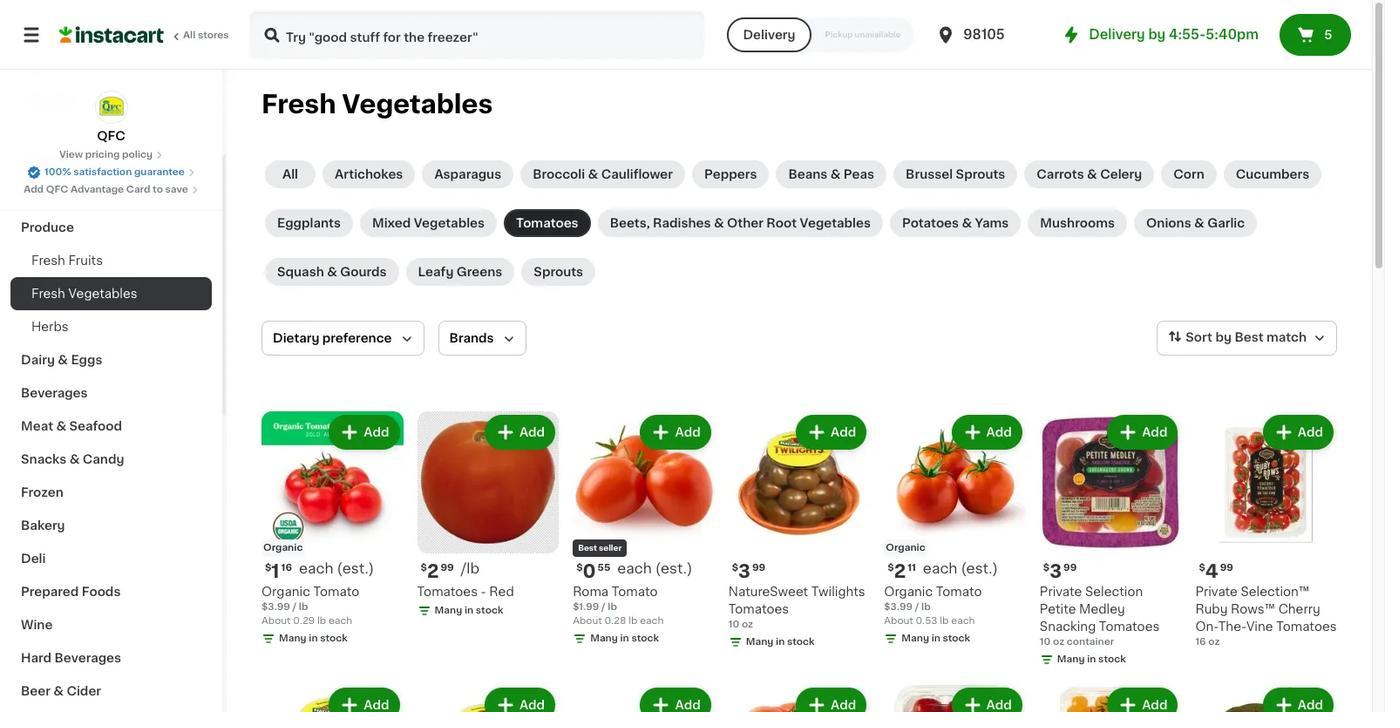 Task type: vqa. For each thing, say whether or not it's contained in the screenshot.
the top the you
no



Task type: describe. For each thing, give the bounding box(es) containing it.
$ 0 55
[[576, 562, 611, 580]]

satisfaction
[[73, 167, 132, 177]]

$ 1 16
[[265, 562, 292, 580]]

stock down roma tomato $1.99 / lb about 0.28 lb each
[[632, 634, 659, 643]]

98105 button
[[936, 10, 1041, 59]]

5 $ from the left
[[732, 563, 739, 573]]

product group containing 4
[[1196, 412, 1338, 649]]

lb right 0.53
[[940, 616, 949, 626]]

leafy
[[418, 266, 454, 278]]

thanksgiving
[[21, 188, 104, 201]]

meat & seafood
[[21, 420, 122, 432]]

$3.99 for 2
[[884, 602, 913, 612]]

1 vertical spatial beverages
[[55, 652, 121, 664]]

fresh for produce
[[31, 255, 65, 267]]

dietary preference
[[273, 332, 392, 344]]

tomatoes down $ 2 99
[[417, 586, 478, 598]]

many down naturesweet twilights tomatoes 10 oz
[[746, 637, 774, 647]]

vine
[[1247, 620, 1274, 633]]

beans
[[789, 168, 828, 180]]

prepared foods link
[[10, 575, 212, 609]]

all stores link
[[59, 10, 230, 59]]

squash & gourds link
[[265, 258, 399, 286]]

& for meat & seafood
[[56, 420, 66, 432]]

beer
[[21, 685, 51, 698]]

in down 0.29
[[309, 634, 318, 643]]

2 for each (est.)
[[894, 562, 906, 580]]

wine
[[21, 619, 53, 631]]

tomatoes inside private selection™ ruby rows™ cherry on-the-vine tomatoes 16 oz
[[1277, 620, 1337, 633]]

many in stock down container
[[1058, 654, 1126, 664]]

4
[[1206, 562, 1219, 580]]

1 horizontal spatial fresh vegetables
[[262, 92, 493, 117]]

$2.99 per pound element
[[417, 560, 559, 583]]

best seller
[[578, 544, 622, 552]]

many down 0.53
[[902, 634, 929, 643]]

pricing
[[85, 150, 120, 160]]

$0.55 each (estimated) element
[[573, 560, 715, 583]]

beans & peas
[[789, 168, 875, 180]]

stock down the organic tomato $3.99 / lb about 0.53 lb each
[[943, 634, 971, 643]]

about for 0
[[573, 616, 602, 626]]

each right $ 1 16
[[299, 561, 334, 575]]

container
[[1067, 637, 1115, 647]]

qfc inside 'link'
[[46, 185, 68, 194]]

dairy & eggs
[[21, 354, 102, 366]]

service type group
[[728, 17, 915, 52]]

carrots & celery
[[1037, 168, 1142, 180]]

& inside beets, radishes & other root vegetables link
[[714, 217, 724, 229]]

in down naturesweet twilights tomatoes 10 oz
[[776, 637, 785, 647]]

qfc logo image
[[95, 91, 128, 124]]

lb up 0.28
[[608, 602, 617, 612]]

each inside the organic tomato $3.99 / lb about 0.53 lb each
[[952, 616, 975, 626]]

stock down naturesweet twilights tomatoes 10 oz
[[787, 637, 815, 647]]

1 horizontal spatial sprouts
[[956, 168, 1006, 180]]

frozen
[[21, 487, 63, 499]]

greens
[[457, 266, 503, 278]]

in down 0.28
[[620, 634, 629, 643]]

brussel sprouts
[[906, 168, 1006, 180]]

lists
[[49, 93, 79, 106]]

vegetables up artichokes link
[[342, 92, 493, 117]]

about for 1
[[262, 616, 291, 626]]

wine link
[[10, 609, 212, 642]]

$ 4 99
[[1199, 562, 1234, 580]]

brands button
[[438, 321, 526, 356]]

each right 55
[[618, 561, 652, 575]]

10 inside naturesweet twilights tomatoes 10 oz
[[729, 620, 740, 629]]

vegetables up leafy greens link
[[414, 217, 485, 229]]

leafy greens link
[[406, 258, 515, 286]]

stock down organic tomato $3.99 / lb about 0.29 lb each
[[320, 634, 348, 643]]

roma
[[573, 586, 609, 598]]

deli
[[21, 553, 46, 565]]

11
[[908, 563, 916, 572]]

(est.) for 0
[[656, 561, 693, 575]]

instacart logo image
[[59, 24, 164, 45]]

0.28
[[605, 616, 626, 626]]

oz inside private selection petite medley snacking tomatoes 10 oz container
[[1053, 637, 1065, 647]]

-
[[481, 586, 486, 598]]

delivery for delivery
[[743, 29, 796, 41]]

5
[[1325, 29, 1333, 41]]

seller
[[599, 544, 622, 552]]

eggplants link
[[265, 209, 353, 237]]

many in stock down 0.29
[[279, 634, 348, 643]]

& for broccoli & cauliflower
[[588, 168, 598, 180]]

100%
[[45, 167, 71, 177]]

buy
[[49, 58, 74, 71]]

dietary preference button
[[262, 321, 424, 356]]

save
[[165, 185, 188, 194]]

delivery button
[[728, 17, 811, 52]]

best for best seller
[[578, 544, 597, 552]]

tomatoes - red
[[417, 586, 514, 598]]

many down tomatoes - red
[[435, 606, 462, 615]]

3 for private selection petite medley snacking tomatoes
[[1050, 562, 1062, 580]]

4:55-
[[1169, 28, 1206, 41]]

& for squash & gourds
[[327, 266, 337, 278]]

leafy greens
[[418, 266, 503, 278]]

corn
[[1174, 168, 1205, 180]]

mixed vegetables link
[[360, 209, 497, 237]]

mushrooms link
[[1028, 209, 1127, 237]]

prepared
[[21, 586, 79, 598]]

qfc link
[[95, 91, 128, 145]]

recipes link
[[10, 145, 212, 178]]

best for best match
[[1235, 332, 1264, 344]]

ruby
[[1196, 603, 1228, 615]]

brussel
[[906, 168, 953, 180]]

many down 0.28
[[590, 634, 618, 643]]

lb right 0.28
[[629, 616, 638, 626]]

0.53
[[916, 616, 938, 626]]

each (est.) for 1
[[299, 561, 374, 575]]

stock down container
[[1099, 654, 1126, 664]]

snacking
[[1040, 620, 1096, 633]]

it
[[77, 58, 85, 71]]

0 vertical spatial qfc
[[97, 130, 125, 142]]

by for sort
[[1216, 332, 1232, 344]]

in down 0.53
[[932, 634, 941, 643]]

private for ruby
[[1196, 586, 1238, 598]]

2 for /lb
[[427, 562, 439, 580]]

& for onions & garlic
[[1195, 217, 1205, 229]]

cucumbers link
[[1224, 160, 1322, 188]]

fresh fruits
[[31, 255, 103, 267]]

artichokes
[[335, 168, 403, 180]]

fresh vegetables link
[[10, 277, 212, 310]]

gourds
[[340, 266, 387, 278]]

$ inside $ 4 99
[[1199, 563, 1206, 573]]

peas
[[844, 168, 875, 180]]

lb up 0.29
[[299, 602, 308, 612]]

tomatoes link
[[504, 209, 591, 237]]

stores
[[198, 31, 229, 40]]

potatoes
[[902, 217, 959, 229]]

delivery by 4:55-5:40pm
[[1089, 28, 1259, 41]]

vegetables down beans & peas link
[[800, 217, 871, 229]]

product group containing 1
[[262, 412, 403, 649]]

dietary
[[273, 332, 320, 344]]

foods
[[82, 586, 121, 598]]

55
[[598, 563, 611, 572]]

& for potatoes & yams
[[962, 217, 972, 229]]

produce link
[[10, 211, 212, 244]]

$ 3 99 for naturesweet twilights tomatoes
[[732, 562, 766, 580]]

squash & gourds
[[277, 266, 387, 278]]

the-
[[1219, 620, 1247, 633]]

beverages link
[[10, 377, 212, 410]]

vegetables up herbs link
[[68, 288, 137, 300]]

peppers
[[705, 168, 757, 180]]

stock down -
[[476, 606, 503, 615]]

snacks
[[21, 453, 67, 466]]

0.29
[[293, 616, 315, 626]]

tomato for 0
[[612, 586, 658, 598]]



Task type: locate. For each thing, give the bounding box(es) containing it.
6 $ from the left
[[1044, 563, 1050, 573]]

$ up the naturesweet
[[732, 563, 739, 573]]

1 vertical spatial by
[[1216, 332, 1232, 344]]

add
[[24, 185, 44, 194], [364, 426, 389, 439], [520, 426, 545, 439], [675, 426, 701, 439], [831, 426, 857, 439], [987, 426, 1012, 439], [1142, 426, 1168, 439], [1298, 426, 1324, 439], [364, 699, 389, 711], [520, 699, 545, 711], [675, 699, 701, 711], [831, 699, 857, 711], [987, 699, 1012, 711], [1142, 699, 1168, 711], [1298, 699, 1324, 711]]

about for 2
[[884, 616, 914, 626]]

many in stock down 0.28
[[590, 634, 659, 643]]

1 vertical spatial 16
[[1196, 637, 1206, 647]]

by
[[1149, 28, 1166, 41], [1216, 332, 1232, 344]]

1 $3.99 from the left
[[262, 602, 290, 612]]

by for delivery
[[1149, 28, 1166, 41]]

& inside onions & garlic link
[[1195, 217, 1205, 229]]

organic down $ 2 11
[[884, 586, 933, 598]]

each (est.) down the seller
[[618, 561, 693, 575]]

tomato inside roma tomato $1.99 / lb about 0.28 lb each
[[612, 586, 658, 598]]

1 2 from the left
[[894, 562, 906, 580]]

lb
[[299, 602, 308, 612], [608, 602, 617, 612], [922, 602, 931, 612], [317, 616, 326, 626], [629, 616, 638, 626], [940, 616, 949, 626]]

2 $ 3 99 from the left
[[1044, 562, 1077, 580]]

1 3 from the left
[[739, 562, 751, 580]]

16 inside private selection™ ruby rows™ cherry on-the-vine tomatoes 16 oz
[[1196, 637, 1206, 647]]

99 inside $ 4 99
[[1220, 563, 1234, 573]]

$3.99
[[262, 602, 290, 612], [884, 602, 913, 612]]

organic down $ 1 16
[[262, 586, 310, 598]]

tomatoes down medley
[[1099, 620, 1160, 633]]

all
[[183, 31, 196, 40], [282, 168, 298, 180]]

1 horizontal spatial qfc
[[97, 130, 125, 142]]

organic up the 11
[[886, 543, 926, 552]]

& left other
[[714, 217, 724, 229]]

each right 0.29
[[329, 616, 352, 626]]

sort
[[1186, 332, 1213, 344]]

beverages
[[21, 387, 88, 399], [55, 652, 121, 664]]

& inside squash & gourds link
[[327, 266, 337, 278]]

0 horizontal spatial 10
[[729, 620, 740, 629]]

(est.)
[[337, 561, 374, 575], [656, 561, 693, 575], [961, 561, 998, 575]]

tomato
[[313, 586, 359, 598], [612, 586, 658, 598], [936, 586, 982, 598]]

3 tomato from the left
[[936, 586, 982, 598]]

oz down on-
[[1209, 637, 1220, 647]]

tomato down $1.16 each (estimated) element
[[313, 586, 359, 598]]

brands
[[450, 332, 494, 344]]

& inside potatoes & yams link
[[962, 217, 972, 229]]

1 vertical spatial sprouts
[[534, 266, 583, 278]]

/ inside the organic tomato $3.99 / lb about 0.53 lb each
[[915, 602, 919, 612]]

0 horizontal spatial each (est.)
[[299, 561, 374, 575]]

all left stores
[[183, 31, 196, 40]]

& inside carrots & celery link
[[1087, 168, 1098, 180]]

10 down the naturesweet
[[729, 620, 740, 629]]

& for carrots & celery
[[1087, 168, 1098, 180]]

tomatoes down the naturesweet
[[729, 603, 789, 615]]

1 vertical spatial 10
[[1040, 637, 1051, 647]]

lb right 0.29
[[317, 616, 326, 626]]

1 horizontal spatial best
[[1235, 332, 1264, 344]]

$3.99 inside the organic tomato $3.99 / lb about 0.53 lb each
[[884, 602, 913, 612]]

about down $1.99
[[573, 616, 602, 626]]

0 vertical spatial all
[[183, 31, 196, 40]]

99 right 4
[[1220, 563, 1234, 573]]

1 horizontal spatial 16
[[1196, 637, 1206, 647]]

policy
[[122, 150, 153, 160]]

lists link
[[10, 82, 212, 117]]

1 horizontal spatial tomato
[[612, 586, 658, 598]]

& left celery
[[1087, 168, 1098, 180]]

0 horizontal spatial sprouts
[[534, 266, 583, 278]]

1 horizontal spatial 2
[[894, 562, 906, 580]]

potatoes & yams
[[902, 217, 1009, 229]]

delivery inside delivery button
[[743, 29, 796, 41]]

1 $ 3 99 from the left
[[732, 562, 766, 580]]

best inside best match sort by "field"
[[1235, 332, 1264, 344]]

(est.) for 1
[[337, 561, 374, 575]]

each
[[299, 561, 334, 575], [618, 561, 652, 575], [923, 561, 958, 575], [329, 616, 352, 626], [640, 616, 664, 626], [952, 616, 975, 626]]

2 horizontal spatial oz
[[1209, 637, 1220, 647]]

2 horizontal spatial about
[[884, 616, 914, 626]]

mixed
[[372, 217, 411, 229]]

$1.16 each (estimated) element
[[262, 560, 403, 583]]

fresh for fresh fruits
[[31, 288, 65, 300]]

0 vertical spatial best
[[1235, 332, 1264, 344]]

$1.99
[[573, 602, 599, 612]]

herbs
[[31, 321, 69, 333]]

Search field
[[251, 12, 703, 58]]

(est.) inside $2.11 each (estimated) element
[[961, 561, 998, 575]]

& inside meat & seafood link
[[56, 420, 66, 432]]

tomato inside the organic tomato $3.99 / lb about 0.53 lb each
[[936, 586, 982, 598]]

16 right 1
[[281, 563, 292, 572]]

private inside private selection™ ruby rows™ cherry on-the-vine tomatoes 16 oz
[[1196, 586, 1238, 598]]

1 horizontal spatial 10
[[1040, 637, 1051, 647]]

3 for naturesweet twilights tomatoes
[[739, 562, 751, 580]]

each (est.) up the organic tomato $3.99 / lb about 0.53 lb each
[[923, 561, 998, 575]]

beverages down dairy & eggs
[[21, 387, 88, 399]]

1 horizontal spatial $3.99
[[884, 602, 913, 612]]

organic inside organic tomato $3.99 / lb about 0.29 lb each
[[262, 586, 310, 598]]

0 horizontal spatial delivery
[[743, 29, 796, 41]]

hard
[[21, 652, 52, 664]]

$ inside $ 0 55
[[576, 563, 583, 572]]

petite
[[1040, 603, 1076, 615]]

$ 3 99
[[732, 562, 766, 580], [1044, 562, 1077, 580]]

oz inside private selection™ ruby rows™ cherry on-the-vine tomatoes 16 oz
[[1209, 637, 1220, 647]]

rows™
[[1231, 603, 1276, 615]]

hard beverages
[[21, 652, 121, 664]]

1 horizontal spatial 3
[[1050, 562, 1062, 580]]

brussel sprouts link
[[894, 160, 1018, 188]]

cucumbers
[[1236, 168, 1310, 180]]

many down container
[[1058, 654, 1085, 664]]

0 horizontal spatial 2
[[427, 562, 439, 580]]

& inside 'beer & cider' link
[[53, 685, 64, 698]]

5 button
[[1280, 14, 1352, 56]]

2 (est.) from the left
[[656, 561, 693, 575]]

/ for 0
[[602, 602, 606, 612]]

2 horizontal spatial each (est.)
[[923, 561, 998, 575]]

in down container
[[1087, 654, 1096, 664]]

$ left 55
[[576, 563, 583, 572]]

& for snacks & candy
[[69, 453, 80, 466]]

/
[[292, 602, 297, 612], [602, 602, 606, 612], [915, 602, 919, 612]]

1 each (est.) from the left
[[299, 561, 374, 575]]

1 horizontal spatial (est.)
[[656, 561, 693, 575]]

/lb
[[461, 561, 480, 575]]

eggplants
[[277, 217, 341, 229]]

2 $ from the left
[[576, 563, 583, 572]]

1 vertical spatial best
[[578, 544, 597, 552]]

0 horizontal spatial private
[[1040, 586, 1082, 598]]

qfc
[[97, 130, 125, 142], [46, 185, 68, 194]]

& left eggs
[[58, 354, 68, 366]]

product group
[[262, 412, 403, 649], [417, 412, 559, 621], [573, 412, 715, 649], [729, 412, 870, 653], [884, 412, 1026, 649], [1040, 412, 1182, 670], [1196, 412, 1338, 649], [262, 684, 403, 712], [417, 684, 559, 712], [573, 684, 715, 712], [729, 684, 870, 712], [884, 684, 1026, 712], [1040, 684, 1182, 712], [1196, 684, 1338, 712]]

fresh vegetables down fruits
[[31, 288, 137, 300]]

broccoli
[[533, 168, 585, 180]]

2 left /lb
[[427, 562, 439, 580]]

2 private from the left
[[1196, 586, 1238, 598]]

& inside snacks & candy link
[[69, 453, 80, 466]]

0 horizontal spatial tomato
[[313, 586, 359, 598]]

qfc up "view pricing policy" link
[[97, 130, 125, 142]]

all for all
[[282, 168, 298, 180]]

(est.) inside $0.55 each (estimated) element
[[656, 561, 693, 575]]

99 left /lb
[[441, 563, 454, 573]]

about inside organic tomato $3.99 / lb about 0.29 lb each
[[262, 616, 291, 626]]

0 vertical spatial beverages
[[21, 387, 88, 399]]

1 horizontal spatial /
[[602, 602, 606, 612]]

$ inside $ 2 99
[[421, 563, 427, 573]]

roma tomato $1.99 / lb about 0.28 lb each
[[573, 586, 664, 626]]

oz down the naturesweet
[[742, 620, 753, 629]]

meat & seafood link
[[10, 410, 212, 443]]

1 99 from the left
[[441, 563, 454, 573]]

again
[[88, 58, 123, 71]]

& left gourds
[[327, 266, 337, 278]]

in down tomatoes - red
[[465, 606, 474, 615]]

fresh down produce
[[31, 255, 65, 267]]

$ 3 99 up the naturesweet
[[732, 562, 766, 580]]

2 99 from the left
[[752, 563, 766, 573]]

tomatoes
[[516, 217, 579, 229], [417, 586, 478, 598], [729, 603, 789, 615], [1099, 620, 1160, 633], [1277, 620, 1337, 633]]

1 horizontal spatial private
[[1196, 586, 1238, 598]]

1 horizontal spatial oz
[[1053, 637, 1065, 647]]

2 each (est.) from the left
[[618, 561, 693, 575]]

3 each (est.) from the left
[[923, 561, 998, 575]]

organic inside the organic tomato $3.99 / lb about 0.53 lb each
[[884, 586, 933, 598]]

recipes
[[21, 155, 72, 167]]

7 $ from the left
[[1199, 563, 1206, 573]]

& right broccoli
[[588, 168, 598, 180]]

1 / from the left
[[292, 602, 297, 612]]

& right beer at the left of the page
[[53, 685, 64, 698]]

1 tomato from the left
[[313, 586, 359, 598]]

(est.) for 2
[[961, 561, 998, 575]]

lb up 0.53
[[922, 602, 931, 612]]

2 vertical spatial fresh
[[31, 288, 65, 300]]

& left garlic
[[1195, 217, 1205, 229]]

delivery by 4:55-5:40pm link
[[1061, 24, 1259, 45]]

& for dairy & eggs
[[58, 354, 68, 366]]

0 horizontal spatial 3
[[739, 562, 751, 580]]

each inside organic tomato $3.99 / lb about 0.29 lb each
[[329, 616, 352, 626]]

& inside "broccoli & cauliflower" link
[[588, 168, 598, 180]]

/ up 0.53
[[915, 602, 919, 612]]

dairy
[[21, 354, 55, 366]]

/ for 2
[[915, 602, 919, 612]]

all for all stores
[[183, 31, 196, 40]]

about inside the organic tomato $3.99 / lb about 0.53 lb each
[[884, 616, 914, 626]]

1 $ from the left
[[265, 563, 271, 572]]

red
[[489, 586, 514, 598]]

on-
[[1196, 620, 1219, 633]]

oz down the snacking at the bottom right of page
[[1053, 637, 1065, 647]]

0 vertical spatial fresh vegetables
[[262, 92, 493, 117]]

2 2 from the left
[[427, 562, 439, 580]]

beer & cider
[[21, 685, 101, 698]]

1 horizontal spatial about
[[573, 616, 602, 626]]

1 private from the left
[[1040, 586, 1082, 598]]

& inside beans & peas link
[[831, 168, 841, 180]]

0 horizontal spatial best
[[578, 544, 597, 552]]

about inside roma tomato $1.99 / lb about 0.28 lb each
[[573, 616, 602, 626]]

each (est.) inside $1.16 each (estimated) element
[[299, 561, 374, 575]]

/ for 1
[[292, 602, 297, 612]]

beer & cider link
[[10, 675, 212, 708]]

/ right $1.99
[[602, 602, 606, 612]]

peppers link
[[692, 160, 769, 188]]

1 horizontal spatial $ 3 99
[[1044, 562, 1077, 580]]

0 horizontal spatial (est.)
[[337, 561, 374, 575]]

about left 0.29
[[262, 616, 291, 626]]

0 horizontal spatial $3.99
[[262, 602, 290, 612]]

view pricing policy link
[[59, 148, 163, 162]]

1 vertical spatial all
[[282, 168, 298, 180]]

mushrooms
[[1041, 217, 1115, 229]]

tomato for 1
[[313, 586, 359, 598]]

2 3 from the left
[[1050, 562, 1062, 580]]

0 horizontal spatial by
[[1149, 28, 1166, 41]]

1 horizontal spatial each (est.)
[[618, 561, 693, 575]]

tomatoes inside naturesweet twilights tomatoes 10 oz
[[729, 603, 789, 615]]

99
[[441, 563, 454, 573], [752, 563, 766, 573], [1064, 563, 1077, 573], [1220, 563, 1234, 573]]

selection™
[[1241, 586, 1310, 598]]

in
[[465, 606, 474, 615], [309, 634, 318, 643], [620, 634, 629, 643], [932, 634, 941, 643], [776, 637, 785, 647], [1087, 654, 1096, 664]]

by right sort
[[1216, 332, 1232, 344]]

$3.99 down 1
[[262, 602, 290, 612]]

(est.) up organic tomato $3.99 / lb about 0.29 lb each
[[337, 561, 374, 575]]

each (est.) for 2
[[923, 561, 998, 575]]

0 horizontal spatial fresh vegetables
[[31, 288, 137, 300]]

snacks & candy
[[21, 453, 124, 466]]

organic up $ 1 16
[[263, 543, 303, 552]]

prepared foods
[[21, 586, 121, 598]]

2 $3.99 from the left
[[884, 602, 913, 612]]

0 horizontal spatial 16
[[281, 563, 292, 572]]

99 for naturesweet twilights tomatoes
[[752, 563, 766, 573]]

delivery for delivery by 4:55-5:40pm
[[1089, 28, 1146, 41]]

tomatoes down cherry
[[1277, 620, 1337, 633]]

each (est.) for 0
[[618, 561, 693, 575]]

4 $ from the left
[[421, 563, 427, 573]]

carrots & celery link
[[1025, 160, 1155, 188]]

bakery
[[21, 520, 65, 532]]

3 99 from the left
[[1064, 563, 1077, 573]]

oz inside naturesweet twilights tomatoes 10 oz
[[742, 620, 753, 629]]

3 $ from the left
[[888, 563, 894, 572]]

fresh fruits link
[[10, 244, 212, 277]]

1 vertical spatial fresh
[[31, 255, 65, 267]]

3 up petite
[[1050, 562, 1062, 580]]

each (est.) inside $2.11 each (estimated) element
[[923, 561, 998, 575]]

private up petite
[[1040, 586, 1082, 598]]

& left yams
[[962, 217, 972, 229]]

$
[[265, 563, 271, 572], [576, 563, 583, 572], [888, 563, 894, 572], [421, 563, 427, 573], [732, 563, 739, 573], [1044, 563, 1050, 573], [1199, 563, 1206, 573]]

each inside roma tomato $1.99 / lb about 0.28 lb each
[[640, 616, 664, 626]]

(est.) up the organic tomato $3.99 / lb about 0.53 lb each
[[961, 561, 998, 575]]

$ inside $ 1 16
[[265, 563, 271, 572]]

sprouts link
[[522, 258, 596, 286]]

1 horizontal spatial delivery
[[1089, 28, 1146, 41]]

2 / from the left
[[602, 602, 606, 612]]

1 vertical spatial qfc
[[46, 185, 68, 194]]

0 horizontal spatial about
[[262, 616, 291, 626]]

each (est.) inside $0.55 each (estimated) element
[[618, 561, 693, 575]]

0 horizontal spatial all
[[183, 31, 196, 40]]

$3.99 inside organic tomato $3.99 / lb about 0.29 lb each
[[262, 602, 290, 612]]

tomato down $0.55 each (estimated) element
[[612, 586, 658, 598]]

corn link
[[1162, 160, 1217, 188]]

fresh vegetables up artichokes link
[[262, 92, 493, 117]]

snacks & candy link
[[10, 443, 212, 476]]

& for beans & peas
[[831, 168, 841, 180]]

99 for private selection™ ruby rows™ cherry on-the-vine tomatoes
[[1220, 563, 1234, 573]]

$3.99 down $ 2 11
[[884, 602, 913, 612]]

& left peas
[[831, 168, 841, 180]]

carrots
[[1037, 168, 1084, 180]]

3 (est.) from the left
[[961, 561, 998, 575]]

beverages up cider at the bottom left of page
[[55, 652, 121, 664]]

many down 0.29
[[279, 634, 307, 643]]

0 vertical spatial sprouts
[[956, 168, 1006, 180]]

organic tomato $3.99 / lb about 0.53 lb each
[[884, 586, 982, 626]]

radishes
[[653, 217, 711, 229]]

artichokes link
[[323, 160, 415, 188]]

private selection™ ruby rows™ cherry on-the-vine tomatoes 16 oz
[[1196, 586, 1337, 647]]

3 about from the left
[[884, 616, 914, 626]]

10 inside private selection petite medley snacking tomatoes 10 oz container
[[1040, 637, 1051, 647]]

$ 3 99 up petite
[[1044, 562, 1077, 580]]

& right meat
[[56, 420, 66, 432]]

each right 0.28
[[640, 616, 664, 626]]

cherry
[[1279, 603, 1321, 615]]

$ 2 11
[[888, 562, 916, 580]]

/ up 0.29
[[292, 602, 297, 612]]

/ inside organic tomato $3.99 / lb about 0.29 lb each
[[292, 602, 297, 612]]

100% satisfaction guarantee button
[[27, 162, 195, 180]]

4 99 from the left
[[1220, 563, 1234, 573]]

1 about from the left
[[262, 616, 291, 626]]

tomato for 2
[[936, 586, 982, 598]]

2 horizontal spatial tomato
[[936, 586, 982, 598]]

1 (est.) from the left
[[337, 561, 374, 575]]

& for beer & cider
[[53, 685, 64, 698]]

each (est.) up organic tomato $3.99 / lb about 0.29 lb each
[[299, 561, 374, 575]]

(est.) inside $1.16 each (estimated) element
[[337, 561, 374, 575]]

1 vertical spatial fresh vegetables
[[31, 288, 137, 300]]

many in stock down tomatoes - red
[[435, 606, 503, 615]]

Best match Sort by field
[[1157, 321, 1338, 356]]

qfc down 100%
[[46, 185, 68, 194]]

each right 0.53
[[952, 616, 975, 626]]

(est.) up roma tomato $1.99 / lb about 0.28 lb each
[[656, 561, 693, 575]]

$ 3 99 for private selection petite medley snacking tomatoes
[[1044, 562, 1077, 580]]

all up eggplants
[[282, 168, 298, 180]]

99 inside $ 2 99
[[441, 563, 454, 573]]

$3.99 for 1
[[262, 602, 290, 612]]

yams
[[975, 217, 1009, 229]]

all stores
[[183, 31, 229, 40]]

hard beverages link
[[10, 642, 212, 675]]

tomatoes inside tomatoes link
[[516, 217, 579, 229]]

2 about from the left
[[573, 616, 602, 626]]

& inside 'dairy & eggs' link
[[58, 354, 68, 366]]

2 horizontal spatial /
[[915, 602, 919, 612]]

3 / from the left
[[915, 602, 919, 612]]

99 up petite
[[1064, 563, 1077, 573]]

$ up organic tomato $3.99 / lb about 0.29 lb each
[[265, 563, 271, 572]]

private up 'ruby'
[[1196, 586, 1238, 598]]

1 horizontal spatial all
[[282, 168, 298, 180]]

tomatoes inside private selection petite medley snacking tomatoes 10 oz container
[[1099, 620, 1160, 633]]

by inside "field"
[[1216, 332, 1232, 344]]

buy it again link
[[10, 47, 212, 82]]

16 down on-
[[1196, 637, 1206, 647]]

0 horizontal spatial $ 3 99
[[732, 562, 766, 580]]

garlic
[[1208, 217, 1245, 229]]

by left 4:55-
[[1149, 28, 1166, 41]]

0 vertical spatial 10
[[729, 620, 740, 629]]

1 horizontal spatial by
[[1216, 332, 1232, 344]]

about left 0.53
[[884, 616, 914, 626]]

eggs
[[71, 354, 102, 366]]

fresh up all link
[[262, 92, 336, 117]]

0 vertical spatial fresh
[[262, 92, 336, 117]]

delivery
[[1089, 28, 1146, 41], [743, 29, 796, 41]]

0 vertical spatial 16
[[281, 563, 292, 572]]

10 down the snacking at the bottom right of page
[[1040, 637, 1051, 647]]

0 vertical spatial by
[[1149, 28, 1166, 41]]

99 for private selection petite medley snacking tomatoes
[[1064, 563, 1077, 573]]

0 horizontal spatial qfc
[[46, 185, 68, 194]]

tomato inside organic tomato $3.99 / lb about 0.29 lb each
[[313, 586, 359, 598]]

16 inside $ 1 16
[[281, 563, 292, 572]]

2 left the 11
[[894, 562, 906, 580]]

many in stock down naturesweet twilights tomatoes 10 oz
[[746, 637, 815, 647]]

2 horizontal spatial (est.)
[[961, 561, 998, 575]]

asparagus link
[[422, 160, 514, 188]]

each right the 11
[[923, 561, 958, 575]]

2 tomato from the left
[[612, 586, 658, 598]]

private
[[1040, 586, 1082, 598], [1196, 586, 1238, 598]]

private inside private selection petite medley snacking tomatoes 10 oz container
[[1040, 586, 1082, 598]]

0 horizontal spatial /
[[292, 602, 297, 612]]

onions & garlic link
[[1134, 209, 1258, 237]]

tomatoes up 'sprouts' link at the left top of page
[[516, 217, 579, 229]]

$ left /lb
[[421, 563, 427, 573]]

3 up the naturesweet
[[739, 562, 751, 580]]

0 horizontal spatial oz
[[742, 620, 753, 629]]

None search field
[[249, 10, 705, 59]]

root
[[767, 217, 797, 229]]

private for petite
[[1040, 586, 1082, 598]]

$ inside $ 2 11
[[888, 563, 894, 572]]

add inside 'link'
[[24, 185, 44, 194]]

beets, radishes & other root vegetables
[[610, 217, 871, 229]]

product group containing 0
[[573, 412, 715, 649]]

$2.11 each (estimated) element
[[884, 560, 1026, 583]]

many in stock down 0.53
[[902, 634, 971, 643]]

fresh vegetables
[[262, 92, 493, 117], [31, 288, 137, 300]]

/ inside roma tomato $1.99 / lb about 0.28 lb each
[[602, 602, 606, 612]]

sprouts up yams
[[956, 168, 1006, 180]]

squash
[[277, 266, 324, 278]]

fresh up herbs
[[31, 288, 65, 300]]

best inside product group
[[578, 544, 597, 552]]



